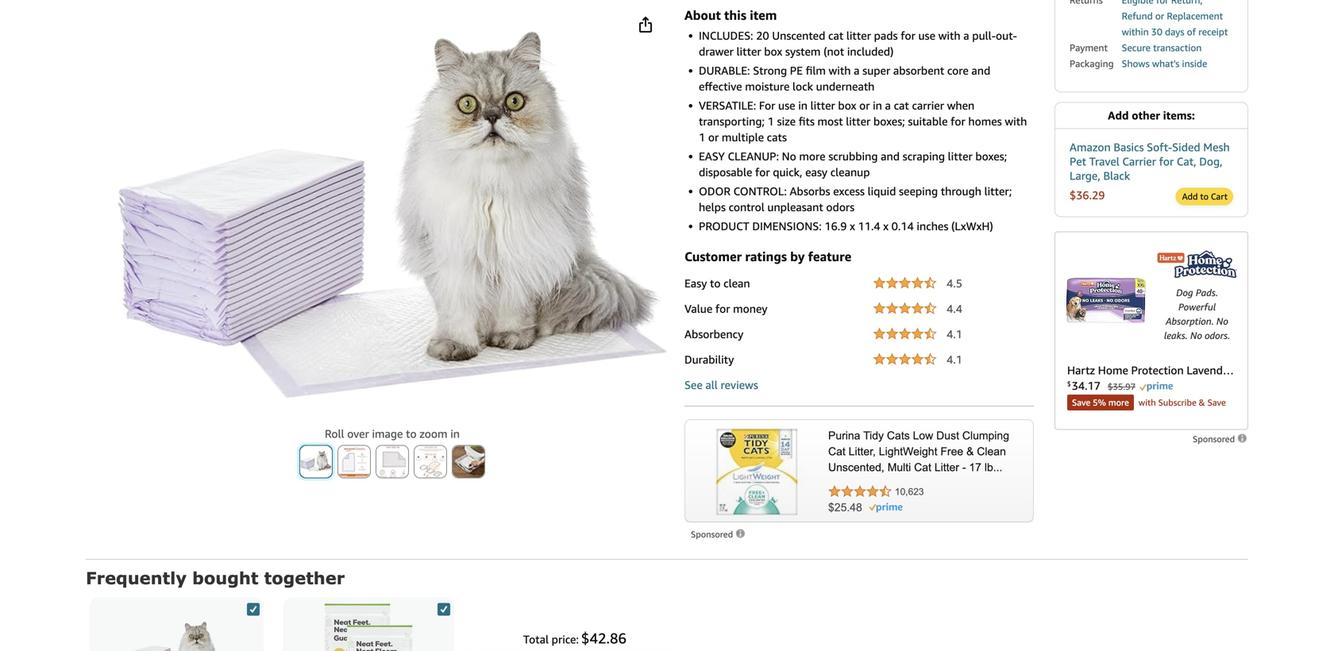 Task type: locate. For each thing, give the bounding box(es) containing it.
0 vertical spatial use
[[918, 29, 936, 42]]

x left 0.14
[[883, 220, 889, 233]]

x left 11.4
[[850, 220, 855, 233]]

easy
[[805, 166, 828, 179]]

checkbox image
[[438, 603, 450, 616]]

leave feedback on sponsored ad element
[[1193, 434, 1248, 444], [691, 529, 746, 540]]

litter right most
[[846, 115, 871, 128]]

or up easy
[[708, 131, 719, 144]]

multiple
[[722, 131, 764, 144]]

add for add to cart
[[1182, 191, 1198, 202]]

replacement
[[1167, 10, 1223, 21]]

1 horizontal spatial and
[[972, 64, 991, 77]]

reviews
[[721, 378, 758, 391]]

use
[[918, 29, 936, 42], [778, 99, 795, 112]]

black
[[1103, 169, 1130, 182]]

0 horizontal spatial leave feedback on sponsored ad element
[[691, 529, 746, 540]]

for
[[1156, 0, 1169, 5], [901, 29, 916, 42], [951, 115, 966, 128], [1159, 155, 1174, 168], [755, 166, 770, 179], [715, 302, 730, 315]]

what's
[[1152, 58, 1180, 69]]

2 4.1 from the top
[[947, 353, 963, 366]]

for inside amazon basics soft-sided mesh pet travel carrier for cat, dog, large, black
[[1159, 155, 1174, 168]]

strong
[[753, 64, 787, 77]]

for right value
[[715, 302, 730, 315]]

1
[[768, 115, 774, 128], [699, 131, 705, 144]]

add to cart
[[1182, 191, 1228, 202]]

1 vertical spatial a
[[854, 64, 860, 77]]

refund
[[1122, 10, 1153, 21]]

suitable
[[908, 115, 948, 128]]

4.1 for durability
[[947, 353, 963, 366]]

a left pull-
[[964, 29, 969, 42]]

for inside the eligible for return, refund or replacement within 30 days of receipt payment
[[1156, 0, 1169, 5]]

2 vertical spatial with
[[1005, 115, 1027, 128]]

in up 'fits'
[[798, 99, 808, 112]]

2 vertical spatial or
[[708, 131, 719, 144]]

odor
[[699, 185, 731, 198]]

leave feedback on sponsored ad element for sponsored link to the left
[[691, 529, 746, 540]]

pe
[[790, 64, 803, 77]]

included)
[[847, 45, 894, 58]]

checkbox image
[[247, 603, 260, 616]]

litter up included)
[[846, 29, 871, 42]]

frequently bought together
[[86, 568, 345, 588]]

1 horizontal spatial sponsored link
[[1193, 433, 1248, 444]]

0 vertical spatial amazon basics cat pad refills for litter box, unscented - pack of 20, purple and white image
[[118, 31, 667, 398]]

when
[[947, 99, 975, 112]]

feature
[[808, 249, 852, 264]]

with right homes
[[1005, 115, 1027, 128]]

1 up easy
[[699, 131, 705, 144]]

scrubbing
[[828, 150, 878, 163]]

2 horizontal spatial with
[[1005, 115, 1027, 128]]

1 vertical spatial leave feedback on sponsored ad element
[[691, 529, 746, 540]]

cat left carrier
[[894, 99, 909, 112]]

use up absorbent
[[918, 29, 936, 42]]

drawer
[[699, 45, 734, 58]]

see
[[685, 378, 703, 391]]

1 vertical spatial add
[[1182, 191, 1198, 202]]

dimensions:
[[752, 220, 822, 233]]

box
[[764, 45, 782, 58], [838, 99, 856, 112]]

2 vertical spatial a
[[885, 99, 891, 112]]

litter
[[846, 29, 871, 42], [737, 45, 761, 58], [811, 99, 835, 112], [846, 115, 871, 128], [948, 150, 973, 163]]

1 horizontal spatial sponsored
[[1193, 434, 1237, 444]]

1 horizontal spatial to
[[710, 277, 721, 290]]

1 vertical spatial and
[[881, 150, 900, 163]]

sponsored link
[[1193, 433, 1248, 444], [691, 527, 746, 542]]

0 vertical spatial 1
[[768, 115, 774, 128]]

customer
[[685, 249, 742, 264]]

1 horizontal spatial boxes;
[[976, 150, 1007, 163]]

to left cart
[[1200, 191, 1209, 202]]

a down super
[[885, 99, 891, 112]]

0 vertical spatial and
[[972, 64, 991, 77]]

packaging
[[1070, 58, 1114, 69]]

0 horizontal spatial x
[[850, 220, 855, 233]]

1 vertical spatial with
[[829, 64, 851, 77]]

1 horizontal spatial leave feedback on sponsored ad element
[[1193, 434, 1248, 444]]

(not
[[824, 45, 844, 58]]

1 vertical spatial box
[[838, 99, 856, 112]]

add left "other"
[[1108, 109, 1129, 122]]

to right easy
[[710, 277, 721, 290]]

1 horizontal spatial use
[[918, 29, 936, 42]]

out-
[[996, 29, 1017, 42]]

1 vertical spatial 4.1
[[947, 353, 963, 366]]

or up 30
[[1155, 10, 1165, 21]]

4.1 for absorbency
[[947, 328, 963, 341]]

or down underneath
[[859, 99, 870, 112]]

1 vertical spatial cat
[[894, 99, 909, 112]]

0 horizontal spatial in
[[450, 427, 460, 440]]

litter;
[[984, 185, 1012, 198]]

item
[[750, 8, 777, 23]]

0 vertical spatial add
[[1108, 109, 1129, 122]]

boxes; down homes
[[976, 150, 1007, 163]]

0 vertical spatial sponsored link
[[1193, 433, 1248, 444]]

unscented
[[772, 29, 825, 42]]

use up size
[[778, 99, 795, 112]]

or
[[1155, 10, 1165, 21], [859, 99, 870, 112], [708, 131, 719, 144]]

about this item includes: 20 unscented cat litter pads for use with a pull-out- drawer litter box system (not included) durable: strong pe film with a super absorbent core and effective moisture lock underneath versatile: for use in litter box or in a cat carrier when transporting; 1 size fits most litter boxes; suitable for homes with 1 or multiple cats easy cleanup: no more scrubbing and scraping litter boxes; disposable for quick, easy cleanup odor control: absorbs excess liquid seeping through litter; helps control unpleasant odors product dimensions: 16.9 x 11.4 x 0.14 inches (lxwxh)
[[685, 8, 1027, 233]]

core
[[947, 64, 969, 77]]

0 horizontal spatial with
[[829, 64, 851, 77]]

easy
[[685, 277, 707, 290]]

1 vertical spatial to
[[710, 277, 721, 290]]

in right zoom
[[450, 427, 460, 440]]

1 horizontal spatial with
[[938, 29, 961, 42]]

includes:
[[699, 29, 753, 42]]

all
[[706, 378, 718, 391]]

2 horizontal spatial in
[[873, 99, 882, 112]]

0 vertical spatial to
[[1200, 191, 1209, 202]]

1 vertical spatial or
[[859, 99, 870, 112]]

0 horizontal spatial 1
[[699, 131, 705, 144]]

in down super
[[873, 99, 882, 112]]

absorbency
[[685, 328, 744, 341]]

box down 20
[[764, 45, 782, 58]]

liquid
[[868, 185, 896, 198]]

2 vertical spatial to
[[406, 427, 417, 440]]

0 vertical spatial a
[[964, 29, 969, 42]]

cat
[[828, 29, 844, 42], [894, 99, 909, 112]]

0 vertical spatial with
[[938, 29, 961, 42]]

0 horizontal spatial cat
[[828, 29, 844, 42]]

quick,
[[773, 166, 802, 179]]

a
[[964, 29, 969, 42], [854, 64, 860, 77], [885, 99, 891, 112]]

0 horizontal spatial boxes;
[[874, 115, 905, 128]]

with up underneath
[[829, 64, 851, 77]]

see all reviews link
[[685, 378, 758, 391]]

odors
[[826, 200, 855, 214]]

super
[[863, 64, 890, 77]]

add left cart
[[1182, 191, 1198, 202]]

for down soft- at the right
[[1159, 155, 1174, 168]]

most
[[818, 115, 843, 128]]

1 horizontal spatial add
[[1182, 191, 1198, 202]]

with left pull-
[[938, 29, 961, 42]]

cat,
[[1177, 155, 1196, 168]]

or inside the eligible for return, refund or replacement within 30 days of receipt payment
[[1155, 10, 1165, 21]]

total price: $42.86
[[523, 630, 627, 647]]

product
[[699, 220, 749, 233]]

1 left size
[[768, 115, 774, 128]]

travel
[[1089, 155, 1120, 168]]

0 vertical spatial box
[[764, 45, 782, 58]]

None submit
[[300, 446, 332, 478], [338, 446, 370, 478], [376, 446, 408, 478], [415, 446, 446, 478], [453, 446, 484, 478], [300, 446, 332, 478], [338, 446, 370, 478], [376, 446, 408, 478], [415, 446, 446, 478], [453, 446, 484, 478]]

2 horizontal spatial a
[[964, 29, 969, 42]]

boxes; left suitable
[[874, 115, 905, 128]]

0 vertical spatial 4.1
[[947, 328, 963, 341]]

and right the core
[[972, 64, 991, 77]]

secure transaction packaging shows what's inside
[[1070, 42, 1207, 69]]

more
[[799, 150, 826, 163]]

amazon basics cat pad refills for litter box, unscented - pack of 20, purple and white image
[[118, 31, 667, 398], [121, 604, 232, 651]]

1 vertical spatial amazon basics cat pad refills for litter box, unscented - pack of 20, purple and white image
[[121, 604, 232, 651]]

0 vertical spatial cat
[[828, 29, 844, 42]]

1 horizontal spatial a
[[885, 99, 891, 112]]

0 vertical spatial sponsored
[[1193, 434, 1237, 444]]

through
[[941, 185, 982, 198]]

1 vertical spatial sponsored link
[[691, 527, 746, 542]]

litter up most
[[811, 99, 835, 112]]

0 horizontal spatial add
[[1108, 109, 1129, 122]]

0 horizontal spatial and
[[881, 150, 900, 163]]

sponsored
[[1193, 434, 1237, 444], [691, 529, 735, 540]]

amazon basics soft-sided mesh pet travel carrier for cat, dog, large, black link
[[1070, 140, 1233, 186]]

0 horizontal spatial sponsored
[[691, 529, 735, 540]]

system
[[785, 45, 821, 58]]

other
[[1132, 109, 1160, 122]]

pull-
[[972, 29, 996, 42]]

1 4.1 from the top
[[947, 328, 963, 341]]

0 vertical spatial leave feedback on sponsored ad element
[[1193, 434, 1248, 444]]

amazon
[[1070, 140, 1111, 153]]

2 horizontal spatial or
[[1155, 10, 1165, 21]]

0 horizontal spatial use
[[778, 99, 795, 112]]

to left zoom
[[406, 427, 417, 440]]

2 horizontal spatial to
[[1200, 191, 1209, 202]]

and left scraping
[[881, 150, 900, 163]]

for left the return,
[[1156, 0, 1169, 5]]

add for add other items:
[[1108, 109, 1129, 122]]

0 vertical spatial or
[[1155, 10, 1165, 21]]

box down underneath
[[838, 99, 856, 112]]

0 horizontal spatial or
[[708, 131, 719, 144]]

secure
[[1122, 42, 1151, 53]]

a up underneath
[[854, 64, 860, 77]]

1 vertical spatial 1
[[699, 131, 705, 144]]

1 horizontal spatial x
[[883, 220, 889, 233]]

cat up (not
[[828, 29, 844, 42]]



Task type: describe. For each thing, give the bounding box(es) containing it.
(lxwxh)
[[951, 220, 993, 233]]

to for clean
[[710, 277, 721, 290]]

0 horizontal spatial a
[[854, 64, 860, 77]]

large,
[[1070, 169, 1101, 182]]

carrier
[[912, 99, 944, 112]]

dog,
[[1199, 155, 1223, 168]]

0 horizontal spatial to
[[406, 427, 417, 440]]

1 x from the left
[[850, 220, 855, 233]]

4.5
[[947, 277, 963, 290]]

days
[[1165, 26, 1185, 37]]

by
[[790, 249, 805, 264]]

20
[[756, 29, 769, 42]]

amazon basics soft-sided mesh pet travel carrier for cat, dog, large, black
[[1070, 140, 1230, 182]]

1 horizontal spatial box
[[838, 99, 856, 112]]

cats
[[767, 131, 787, 144]]

fits
[[799, 115, 815, 128]]

no
[[782, 150, 796, 163]]

eligible
[[1122, 0, 1154, 5]]

items:
[[1163, 109, 1195, 122]]

ratings
[[745, 249, 787, 264]]

this
[[724, 8, 746, 23]]

4.4
[[947, 302, 963, 315]]

1 vertical spatial boxes;
[[976, 150, 1007, 163]]

absorbent
[[893, 64, 944, 77]]

eligible for return, refund or replacement within 30 days of receipt payment
[[1070, 0, 1228, 53]]

about
[[685, 8, 721, 23]]

0 horizontal spatial sponsored link
[[691, 527, 746, 542]]

1 horizontal spatial 1
[[768, 115, 774, 128]]

pads
[[874, 29, 898, 42]]

see all reviews
[[685, 378, 758, 391]]

size
[[777, 115, 796, 128]]

bought
[[192, 568, 258, 588]]

receipt
[[1199, 26, 1228, 37]]

homes
[[968, 115, 1002, 128]]

film
[[806, 64, 826, 77]]

frequently
[[86, 568, 187, 588]]

customer ratings by feature
[[685, 249, 852, 264]]

for right the pads
[[901, 29, 916, 42]]

roll over image to zoom in
[[325, 427, 460, 440]]

inches
[[917, 220, 949, 233]]

zoom
[[420, 427, 448, 440]]

0.14
[[892, 220, 914, 233]]

clean
[[724, 277, 750, 290]]

0 horizontal spatial box
[[764, 45, 782, 58]]

mesh
[[1203, 140, 1230, 153]]

1 vertical spatial use
[[778, 99, 795, 112]]

soft-
[[1147, 140, 1172, 153]]

disposable
[[699, 166, 752, 179]]

of
[[1187, 26, 1196, 37]]

price:
[[552, 633, 579, 646]]

cleanup:
[[728, 150, 779, 163]]

seeping
[[899, 185, 938, 198]]

carrier
[[1123, 155, 1156, 168]]

cleanup
[[830, 166, 870, 179]]

within
[[1122, 26, 1149, 37]]

value for money
[[685, 302, 768, 315]]

purina litter tidy cat breeze pellets, 3.5 lb, 2 packs image
[[313, 604, 424, 651]]

add other items:
[[1108, 109, 1195, 122]]

11.4
[[858, 220, 880, 233]]

durable:
[[699, 64, 750, 77]]

effective
[[699, 80, 742, 93]]

basics
[[1114, 140, 1144, 153]]

transporting;
[[699, 115, 765, 128]]

litter down 20
[[737, 45, 761, 58]]

shows
[[1122, 58, 1150, 69]]

scraping
[[903, 150, 945, 163]]

1 horizontal spatial cat
[[894, 99, 909, 112]]

0 vertical spatial boxes;
[[874, 115, 905, 128]]

1 vertical spatial sponsored
[[691, 529, 735, 540]]

value
[[685, 302, 713, 315]]

for down when
[[951, 115, 966, 128]]

durability
[[685, 353, 734, 366]]

16.9
[[825, 220, 847, 233]]

sided
[[1172, 140, 1201, 153]]

helps
[[699, 200, 726, 214]]

over
[[347, 427, 369, 440]]

30
[[1151, 26, 1163, 37]]

for
[[759, 99, 775, 112]]

$36.29
[[1070, 189, 1105, 202]]

Add to Cart submit
[[1177, 188, 1233, 204]]

transaction
[[1153, 42, 1202, 53]]

1 horizontal spatial or
[[859, 99, 870, 112]]

payment
[[1070, 42, 1108, 53]]

together
[[264, 568, 345, 588]]

1 horizontal spatial in
[[798, 99, 808, 112]]

2 x from the left
[[883, 220, 889, 233]]

underneath
[[816, 80, 875, 93]]

litter up through
[[948, 150, 973, 163]]

eligible for return, refund or replacement within 30 days of receipt button
[[1122, 0, 1228, 38]]

leave feedback on sponsored ad element for topmost sponsored link
[[1193, 434, 1248, 444]]

pet
[[1070, 155, 1086, 168]]

image
[[372, 427, 403, 440]]

for down cleanup: at top right
[[755, 166, 770, 179]]

versatile:
[[699, 99, 756, 112]]

control:
[[734, 185, 787, 198]]

moisture
[[745, 80, 790, 93]]

to for cart
[[1200, 191, 1209, 202]]

excess
[[833, 185, 865, 198]]

unpleasant
[[768, 200, 823, 214]]

$42.86
[[581, 630, 627, 647]]



Task type: vqa. For each thing, say whether or not it's contained in the screenshot.
in
yes



